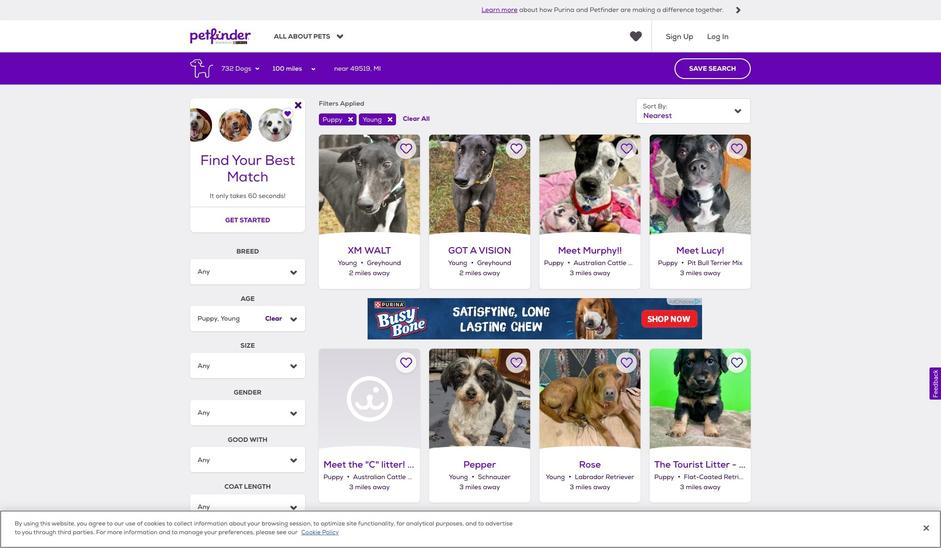 Task type: describe. For each thing, give the bounding box(es) containing it.
rose , adoptable dog, young female labrador retriever, 3 miles away. image
[[540, 349, 641, 450]]

jax, adoptable dog, young male shiba inu & chihuahua mix, 3 miles away. image
[[540, 512, 641, 549]]

mindi , adoptable dog, young female whippet mix, 3 miles away. image
[[430, 512, 531, 549]]



Task type: vqa. For each thing, say whether or not it's contained in the screenshot.
Rose , adoptable Dog, Young Female Labrador Retriever, 3 miles away. image
yes



Task type: locate. For each thing, give the bounding box(es) containing it.
petfinder home image
[[190, 20, 251, 53]]

xm walt, adoptable dog, young male greyhound, 2 miles away. image
[[319, 135, 420, 236]]

privacy alert dialog
[[0, 511, 942, 549]]

meet murphy!!, adoptable dog, puppy male australian cattle dog / blue heeler mix, 3 miles away. image
[[540, 135, 641, 236]]

valkyrie , adoptable dog, puppy female siberian husky & american bully mix, 3 miles away. image
[[319, 512, 420, 549]]

the tourist litter - sweet, gentle, medium-sized! , adoptable dog, puppy female flat-coated retriever mix, 3 miles away. image
[[650, 349, 751, 450]]

advertisement element
[[368, 298, 703, 340]]

pepper, adoptable dog, young female schnauzer, 3 miles away. image
[[430, 349, 531, 450]]

main content
[[0, 53, 942, 549]]

got a vision, adoptable dog, young male greyhound, 2 miles away. image
[[430, 135, 531, 236]]

meet lucy!, adoptable dog, puppy female pit bull terrier mix, 3 miles away. image
[[650, 135, 751, 236]]

potential dog matches image
[[190, 99, 305, 142]]



